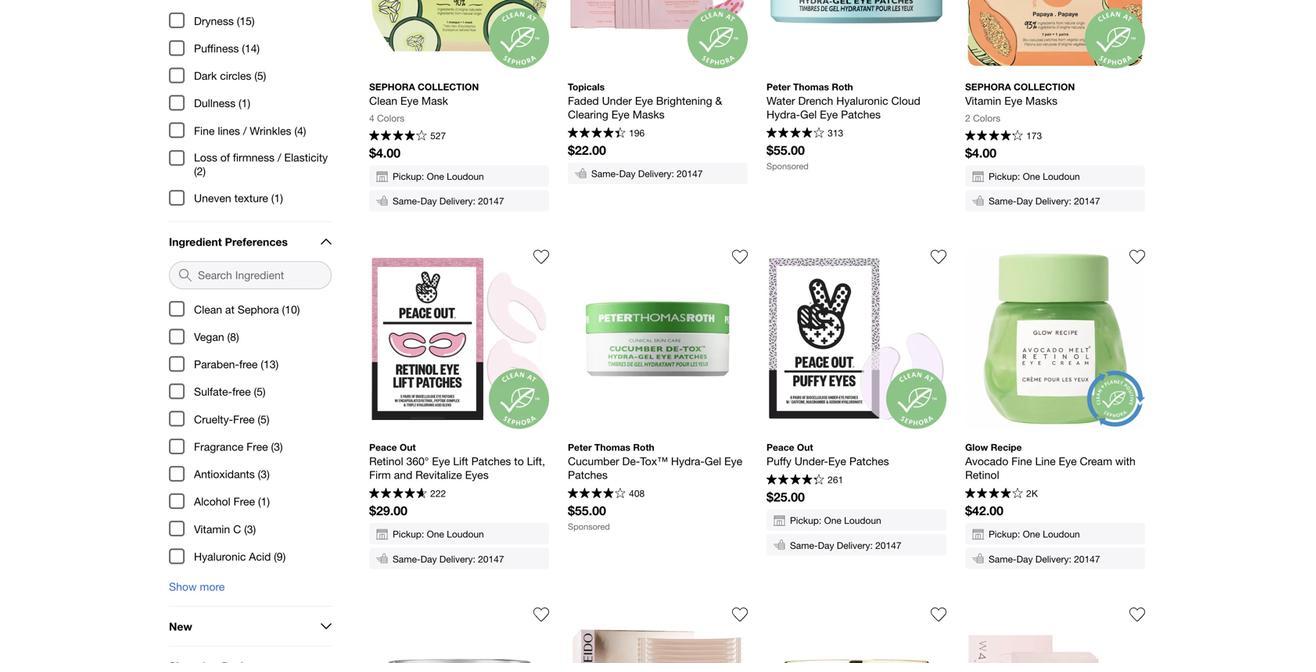 Task type: locate. For each thing, give the bounding box(es) containing it.
gel right the tox™
[[705, 455, 721, 468]]

$55.00 down "cucumber"
[[568, 503, 606, 518]]

1 horizontal spatial out
[[797, 442, 813, 453]]

0 horizontal spatial colors
[[377, 112, 405, 123]]

1 horizontal spatial fine
[[1012, 455, 1032, 468]]

gel inside peter thomas roth water drench hyaluronic cloud hydra-gel eye patches
[[800, 108, 817, 121]]

(5) for sulfate-free (5)
[[254, 385, 266, 398]]

0 horizontal spatial $4.00
[[369, 145, 401, 160]]

patches up '313'
[[841, 108, 881, 121]]

free down paraben-free (13)
[[232, 385, 251, 398]]

lines
[[218, 124, 240, 137]]

thomas up de-
[[595, 442, 630, 453]]

peace out - puffy under-eye patches image
[[767, 249, 947, 429]]

eye inside sephora collection vitamin eye masks 2 colors
[[1004, 94, 1023, 107]]

peter up water
[[767, 81, 791, 92]]

0 horizontal spatial out
[[400, 442, 416, 453]]

1 sephora from the left
[[369, 81, 415, 92]]

0 horizontal spatial 4.5 stars element
[[369, 488, 427, 501]]

sephora collection clean eye mask 4 colors
[[369, 81, 479, 123]]

loudoun for $25.00
[[844, 515, 881, 526]]

$4.00 for vitamin
[[965, 145, 997, 160]]

0 horizontal spatial thomas
[[595, 442, 630, 453]]

1 peace from the left
[[369, 442, 397, 453]]

peace up puffy
[[767, 442, 794, 453]]

one down 261 reviews element
[[824, 515, 842, 526]]

(3) for vitamin c (3)
[[244, 523, 256, 536]]

1 horizontal spatial /
[[278, 151, 281, 164]]

masks inside sephora collection vitamin eye masks 2 colors
[[1026, 94, 1058, 107]]

free
[[239, 358, 258, 371], [232, 385, 251, 398]]

2 out from the left
[[797, 442, 813, 453]]

line
[[1035, 455, 1056, 468]]

sulfate-
[[194, 385, 232, 398]]

4 stars element down 4
[[369, 130, 427, 143]]

sephora collection vitamin eye masks 2 colors
[[965, 81, 1075, 123]]

fine left lines
[[194, 124, 215, 137]]

1 collection from the left
[[418, 81, 479, 92]]

sulfate-free (5)
[[194, 385, 266, 398]]

0 vertical spatial masks
[[1026, 94, 1058, 107]]

0 horizontal spatial retinol
[[369, 455, 403, 468]]

0 horizontal spatial hyaluronic
[[194, 550, 246, 563]]

0 horizontal spatial gel
[[705, 455, 721, 468]]

gel
[[800, 108, 817, 121], [705, 455, 721, 468]]

thomas for drench
[[793, 81, 829, 92]]

(1) right texture
[[271, 192, 283, 205]]

new button
[[169, 607, 332, 646]]

(2)
[[194, 165, 206, 178]]

roth for hyaluronic
[[832, 81, 853, 92]]

(1) up fine lines / wrinkles (4)
[[239, 97, 250, 110]]

avocado
[[965, 455, 1008, 468]]

one down 222 reviews element
[[427, 529, 444, 540]]

retinol inside 'peace out retinol 360° eye lift patches to lift, firm and revitalize eyes'
[[369, 455, 403, 468]]

peace inside peace out puffy under-eye patches
[[767, 442, 794, 453]]

collection inside sephora collection vitamin eye masks 2 colors
[[1014, 81, 1075, 92]]

4 stars element for glow
[[965, 488, 1023, 501]]

408 reviews element
[[629, 488, 645, 499]]

1 horizontal spatial masks
[[1026, 94, 1058, 107]]

antioxidants
[[194, 468, 255, 481]]

with
[[1115, 455, 1136, 468]]

0 horizontal spatial peter
[[568, 442, 592, 453]]

one for $29.00
[[427, 529, 444, 540]]

2 peace from the left
[[767, 442, 794, 453]]

clean
[[369, 94, 397, 107], [194, 303, 222, 316]]

ingredient
[[169, 235, 222, 248]]

peace for $25.00
[[767, 442, 794, 453]]

vitamin inside ingredient preferences 'element'
[[194, 523, 230, 536]]

(1)
[[239, 97, 250, 110], [271, 192, 283, 205], [258, 495, 270, 508]]

/
[[243, 124, 247, 137], [278, 151, 281, 164]]

$4.00 down 4
[[369, 145, 401, 160]]

4.5 stars element for $25.00
[[767, 474, 824, 487]]

1 horizontal spatial vitamin
[[965, 94, 1001, 107]]

0 horizontal spatial masks
[[633, 108, 665, 121]]

free for paraben-
[[239, 358, 258, 371]]

0 horizontal spatial collection
[[418, 81, 479, 92]]

$4.00 down '2'
[[965, 145, 997, 160]]

thomas inside peter thomas roth water drench hyaluronic cloud hydra-gel eye patches
[[793, 81, 829, 92]]

1 vertical spatial peter
[[568, 442, 592, 453]]

love peace out - retinol 360° eye lift patches to lift, firm and revitalize eyes image
[[533, 249, 549, 265]]

0 horizontal spatial clean
[[194, 303, 222, 316]]

4.5 stars element up $22.00
[[568, 127, 626, 140]]

roth inside peter thomas roth water drench hyaluronic cloud hydra-gel eye patches
[[832, 81, 853, 92]]

dullness
[[194, 97, 236, 110]]

one down the 173 reviews element
[[1023, 171, 1040, 182]]

/ right firmness
[[278, 151, 281, 164]]

1 horizontal spatial $4.00
[[965, 145, 997, 160]]

313 reviews element
[[828, 128, 843, 138]]

loudoun for $29.00
[[447, 529, 484, 540]]

4.5 stars element up $25.00
[[767, 474, 824, 487]]

same-day delivery: 20147 down 527
[[393, 196, 504, 207]]

(1) inside ingredient preferences 'element'
[[258, 495, 270, 508]]

one down 527
[[427, 171, 444, 182]]

patches down "cucumber"
[[568, 469, 608, 481]]

1 vertical spatial (5)
[[254, 385, 266, 398]]

retinol up firm
[[369, 455, 403, 468]]

fine down recipe
[[1012, 455, 1032, 468]]

masks up 173
[[1026, 94, 1058, 107]]

0 horizontal spatial (1)
[[239, 97, 250, 110]]

0 vertical spatial free
[[233, 413, 255, 426]]

out up "under-"
[[797, 442, 813, 453]]

fine
[[194, 124, 215, 137], [1012, 455, 1032, 468]]

0 horizontal spatial roth
[[633, 442, 654, 453]]

1 vertical spatial /
[[278, 151, 281, 164]]

$55.00 sponsored down "cucumber"
[[568, 503, 610, 532]]

de-
[[622, 455, 640, 468]]

delivery: down 196
[[638, 168, 674, 179]]

4
[[369, 112, 374, 123]]

196 reviews element
[[629, 128, 645, 138]]

0 vertical spatial $55.00 sponsored
[[767, 143, 809, 171]]

0 horizontal spatial hydra-
[[671, 455, 705, 468]]

colors for vitamin
[[973, 112, 1001, 123]]

roth up drench
[[832, 81, 853, 92]]

clean left at
[[194, 303, 222, 316]]

day down 527
[[421, 196, 437, 207]]

out inside 'peace out retinol 360° eye lift patches to lift, firm and revitalize eyes'
[[400, 442, 416, 453]]

vitamin left c
[[194, 523, 230, 536]]

texture
[[234, 192, 268, 205]]

1 vertical spatial free
[[232, 385, 251, 398]]

1 $4.00 from the left
[[369, 145, 401, 160]]

4.5 stars element
[[568, 127, 626, 140], [767, 474, 824, 487], [369, 488, 427, 501]]

0 vertical spatial $55.00
[[767, 143, 805, 157]]

acid
[[249, 550, 271, 563]]

$29.00
[[369, 503, 407, 518]]

sephora up 4
[[369, 81, 415, 92]]

peter inside peter thomas roth water drench hyaluronic cloud hydra-gel eye patches
[[767, 81, 791, 92]]

retinol
[[369, 455, 403, 468], [965, 469, 999, 481]]

vitamin inside sephora collection vitamin eye masks 2 colors
[[965, 94, 1001, 107]]

(3) down fragrance free (3)
[[258, 468, 270, 481]]

eyes
[[465, 469, 489, 481]]

(3) right c
[[244, 523, 256, 536]]

love peter thomas roth - 24k gold pure luxury lift & firm hydra-gel eye patches image
[[931, 607, 947, 623]]

0 horizontal spatial sephora
[[369, 81, 415, 92]]

0 vertical spatial clean
[[369, 94, 397, 107]]

retinol down avocado
[[965, 469, 999, 481]]

sephora collection - clean eye mask image
[[369, 0, 549, 68]]

firm
[[369, 469, 391, 481]]

pickup: one loudoun down 222 reviews element
[[393, 529, 484, 540]]

4.5 stars element for $22.00
[[568, 127, 626, 140]]

same-day delivery: 20147 down the 222 at bottom
[[393, 554, 504, 565]]

one down 2k reviews 'element'
[[1023, 529, 1040, 540]]

0 vertical spatial gel
[[800, 108, 817, 121]]

sephora for clean
[[369, 81, 415, 92]]

$55.00 down water
[[767, 143, 805, 157]]

sephora up '2'
[[965, 81, 1011, 92]]

0 vertical spatial (3)
[[271, 440, 283, 453]]

free for fragrance
[[247, 440, 268, 453]]

out for $29.00
[[400, 442, 416, 453]]

1 horizontal spatial clean
[[369, 94, 397, 107]]

delivery: down 2k reviews 'element'
[[1036, 554, 1072, 565]]

(3)
[[271, 440, 283, 453], [258, 468, 270, 481], [244, 523, 256, 536]]

0 vertical spatial peter
[[767, 81, 791, 92]]

peace
[[369, 442, 397, 453], [767, 442, 794, 453]]

eye inside sephora collection clean eye mask 4 colors
[[400, 94, 419, 107]]

2 collection from the left
[[1014, 81, 1075, 92]]

vitamin
[[965, 94, 1001, 107], [194, 523, 230, 536]]

2 horizontal spatial (1)
[[271, 192, 283, 205]]

drench
[[798, 94, 833, 107]]

patches inside peter thomas roth cucumber de-tox™ hydra-gel eye patches
[[568, 469, 608, 481]]

hyaluronic up '313'
[[836, 94, 888, 107]]

4 stars element down "cucumber"
[[568, 488, 626, 501]]

thomas up drench
[[793, 81, 829, 92]]

sephora for vitamin
[[965, 81, 1011, 92]]

1 horizontal spatial (1)
[[258, 495, 270, 508]]

0 horizontal spatial (3)
[[244, 523, 256, 536]]

1 horizontal spatial sponsored
[[767, 161, 809, 171]]

2
[[965, 112, 971, 123]]

wrinkles
[[250, 124, 291, 137]]

pickup: one loudoun down 261 reviews element
[[790, 515, 881, 526]]

uneven
[[194, 192, 231, 205]]

peter thomas roth water drench hyaluronic cloud hydra-gel eye patches
[[767, 81, 924, 121]]

1 colors from the left
[[377, 112, 405, 123]]

puffy
[[767, 455, 792, 468]]

gel down drench
[[800, 108, 817, 121]]

2 colors from the left
[[973, 112, 1001, 123]]

1 horizontal spatial peter
[[767, 81, 791, 92]]

1 horizontal spatial sephora
[[965, 81, 1011, 92]]

1 vertical spatial fine
[[1012, 455, 1032, 468]]

thomas for de-
[[595, 442, 630, 453]]

0 horizontal spatial sponsored
[[568, 522, 610, 532]]

(13)
[[261, 358, 279, 371]]

1 vertical spatial thomas
[[595, 442, 630, 453]]

1 horizontal spatial 4.5 stars element
[[568, 127, 626, 140]]

(1) down antioxidants (3)
[[258, 495, 270, 508]]

4.5 stars element for $29.00
[[369, 488, 427, 501]]

0 vertical spatial hydra-
[[767, 108, 800, 121]]

1 vertical spatial free
[[247, 440, 268, 453]]

0 vertical spatial hyaluronic
[[836, 94, 888, 107]]

0 horizontal spatial $55.00
[[568, 503, 606, 518]]

20147
[[677, 168, 703, 179], [478, 196, 504, 207], [1074, 196, 1100, 207], [875, 540, 902, 551], [478, 554, 504, 565], [1074, 554, 1100, 565]]

1 horizontal spatial gel
[[800, 108, 817, 121]]

4 stars element down water
[[767, 127, 824, 140]]

pickup: down $29.00
[[393, 529, 424, 540]]

(10)
[[282, 303, 300, 316]]

sephora inside sephora collection clean eye mask 4 colors
[[369, 81, 415, 92]]

0 vertical spatial /
[[243, 124, 247, 137]]

2 vertical spatial (3)
[[244, 523, 256, 536]]

collection inside sephora collection clean eye mask 4 colors
[[418, 81, 479, 92]]

2 vertical spatial free
[[234, 495, 255, 508]]

delivery: down the 222 at bottom
[[439, 554, 475, 565]]

gel inside peter thomas roth cucumber de-tox™ hydra-gel eye patches
[[705, 455, 721, 468]]

one for $25.00
[[824, 515, 842, 526]]

hydra- inside peter thomas roth cucumber de-tox™ hydra-gel eye patches
[[671, 455, 705, 468]]

0 vertical spatial (1)
[[239, 97, 250, 110]]

hyaluronic inside ingredient preferences 'element'
[[194, 550, 246, 563]]

2k
[[1026, 488, 1038, 499]]

patches up "eyes"
[[471, 455, 511, 468]]

pickup: one loudoun
[[393, 171, 484, 182], [989, 171, 1080, 182], [790, 515, 881, 526], [393, 529, 484, 540], [989, 529, 1080, 540]]

0 horizontal spatial /
[[243, 124, 247, 137]]

day
[[619, 168, 636, 179], [421, 196, 437, 207], [1017, 196, 1033, 207], [818, 540, 834, 551], [421, 554, 437, 565], [1017, 554, 1033, 565]]

0 vertical spatial roth
[[832, 81, 853, 92]]

day down 2k
[[1017, 554, 1033, 565]]

eye inside peter thomas roth cucumber de-tox™ hydra-gel eye patches
[[724, 455, 742, 468]]

1 horizontal spatial $55.00 sponsored
[[767, 143, 809, 171]]

sephora
[[369, 81, 415, 92], [965, 81, 1011, 92]]

2 vertical spatial (5)
[[258, 413, 269, 426]]

0 vertical spatial vitamin
[[965, 94, 1001, 107]]

peace inside 'peace out retinol 360° eye lift patches to lift, firm and revitalize eyes'
[[369, 442, 397, 453]]

408
[[629, 488, 645, 499]]

0 horizontal spatial vitamin
[[194, 523, 230, 536]]

(5) up fragrance free (3)
[[258, 413, 269, 426]]

cloud
[[891, 94, 921, 107]]

$4.00
[[369, 145, 401, 160], [965, 145, 997, 160]]

0 vertical spatial (5)
[[254, 69, 266, 82]]

sponsored down water
[[767, 161, 809, 171]]

0 vertical spatial free
[[239, 358, 258, 371]]

1 horizontal spatial collection
[[1014, 81, 1075, 92]]

paraben-free (13)
[[194, 358, 279, 371]]

thomas
[[793, 81, 829, 92], [595, 442, 630, 453]]

1 horizontal spatial thomas
[[793, 81, 829, 92]]

patches
[[841, 108, 881, 121], [471, 455, 511, 468], [849, 455, 889, 468], [568, 469, 608, 481]]

uneven texture (1)
[[194, 192, 283, 205]]

$55.00
[[767, 143, 805, 157], [568, 503, 606, 518]]

collection up the mask
[[418, 81, 479, 92]]

roth inside peter thomas roth cucumber de-tox™ hydra-gel eye patches
[[633, 442, 654, 453]]

pickup: one loudoun down 2k reviews 'element'
[[989, 529, 1080, 540]]

out for $25.00
[[797, 442, 813, 453]]

$55.00 sponsored
[[767, 143, 809, 171], [568, 503, 610, 532]]

4 stars element for peter
[[568, 488, 626, 501]]

0 vertical spatial retinol
[[369, 455, 403, 468]]

free up antioxidants (3)
[[247, 440, 268, 453]]

1 vertical spatial vitamin
[[194, 523, 230, 536]]

eye inside 'glow recipe avocado fine line eye cream with retinol'
[[1059, 455, 1077, 468]]

peter inside peter thomas roth cucumber de-tox™ hydra-gel eye patches
[[568, 442, 592, 453]]

0 vertical spatial thomas
[[793, 81, 829, 92]]

1 vertical spatial gel
[[705, 455, 721, 468]]

1 vertical spatial (3)
[[258, 468, 270, 481]]

1 vertical spatial $55.00
[[568, 503, 606, 518]]

(15)
[[237, 14, 255, 27]]

hydra- down water
[[767, 108, 800, 121]]

2k reviews element
[[1026, 488, 1038, 499]]

2 $4.00 from the left
[[965, 145, 997, 160]]

1 horizontal spatial (3)
[[258, 468, 270, 481]]

colors right '2'
[[973, 112, 1001, 123]]

0 vertical spatial 4.5 stars element
[[568, 127, 626, 140]]

puffiness (14)
[[194, 42, 260, 55]]

/ right lines
[[243, 124, 247, 137]]

hyaluronic down the vitamin c (3)
[[194, 550, 246, 563]]

collection up the 173 reviews element
[[1014, 81, 1075, 92]]

masks
[[1026, 94, 1058, 107], [633, 108, 665, 121]]

$55.00 sponsored down water
[[767, 143, 809, 171]]

pickup:
[[393, 171, 424, 182], [989, 171, 1020, 182], [790, 515, 822, 526], [393, 529, 424, 540], [989, 529, 1020, 540]]

one
[[427, 171, 444, 182], [1023, 171, 1040, 182], [824, 515, 842, 526], [427, 529, 444, 540], [1023, 529, 1040, 540]]

pickup: one loudoun for $42.00
[[989, 529, 1080, 540]]

roth up the tox™
[[633, 442, 654, 453]]

peter thomas roth - potent-c™ power brightening hydra-gels image
[[369, 607, 549, 663]]

out inside peace out puffy under-eye patches
[[797, 442, 813, 453]]

1 vertical spatial (1)
[[271, 192, 283, 205]]

peace out - retinol 360° eye lift patches to lift, firm and revitalize eyes image
[[369, 249, 549, 429]]

out up 360°
[[400, 442, 416, 453]]

peter for water
[[767, 81, 791, 92]]

dullness (1)
[[194, 97, 250, 110]]

delivery: down 527
[[439, 196, 475, 207]]

loudoun
[[447, 171, 484, 182], [1043, 171, 1080, 182], [844, 515, 881, 526], [447, 529, 484, 540], [1043, 529, 1080, 540]]

1 horizontal spatial peace
[[767, 442, 794, 453]]

1 horizontal spatial roth
[[832, 81, 853, 92]]

peace up firm
[[369, 442, 397, 453]]

pickup: down sephora collection vitamin eye masks 2 colors
[[989, 171, 1020, 182]]

0 vertical spatial fine
[[194, 124, 215, 137]]

1 vertical spatial retinol
[[965, 469, 999, 481]]

patches right "under-"
[[849, 455, 889, 468]]

(5) down (13) at left bottom
[[254, 385, 266, 398]]

clean up 4
[[369, 94, 397, 107]]

0 vertical spatial sponsored
[[767, 161, 809, 171]]

thomas inside peter thomas roth cucumber de-tox™ hydra-gel eye patches
[[595, 442, 630, 453]]

173 reviews element
[[1026, 130, 1042, 141]]

4 stars element up $42.00
[[965, 488, 1023, 501]]

1 horizontal spatial retinol
[[965, 469, 999, 481]]

360°
[[406, 455, 429, 468]]

colors inside sephora collection vitamin eye masks 2 colors
[[973, 112, 1001, 123]]

sephora collection - vitamin eye masks image
[[965, 0, 1145, 68]]

0 horizontal spatial peace
[[369, 442, 397, 453]]

masks up 196
[[633, 108, 665, 121]]

pickup: down $25.00
[[790, 515, 822, 526]]

cucumber
[[568, 455, 619, 468]]

peter thomas roth - water drench hyaluronic cloud hydra-gel eye patches image
[[767, 0, 947, 68]]

colors inside sephora collection clean eye mask 4 colors
[[377, 112, 405, 123]]

dryness (15)
[[194, 14, 255, 27]]

pickup: down $42.00
[[989, 529, 1020, 540]]

collection for masks
[[1014, 81, 1075, 92]]

loudoun for $42.00
[[1043, 529, 1080, 540]]

4.5 stars element up $29.00
[[369, 488, 427, 501]]

hydra- right the tox™
[[671, 455, 705, 468]]

1 vertical spatial masks
[[633, 108, 665, 121]]

free up fragrance free (3)
[[233, 413, 255, 426]]

1 horizontal spatial colors
[[973, 112, 1001, 123]]

colors right 4
[[377, 112, 405, 123]]

2 vertical spatial 4.5 stars element
[[369, 488, 427, 501]]

1 vertical spatial 4.5 stars element
[[767, 474, 824, 487]]

under
[[602, 94, 632, 107]]

4 stars element
[[767, 127, 824, 140], [369, 130, 427, 143], [965, 130, 1023, 143], [568, 488, 626, 501], [965, 488, 1023, 501]]

sponsored down "cucumber"
[[568, 522, 610, 532]]

1 vertical spatial hydra-
[[671, 455, 705, 468]]

loss
[[194, 151, 217, 164]]

topicals
[[568, 81, 605, 92]]

0 horizontal spatial fine
[[194, 124, 215, 137]]

collection
[[418, 81, 479, 92], [1014, 81, 1075, 92]]

dark
[[194, 69, 217, 82]]

1 horizontal spatial hydra-
[[767, 108, 800, 121]]

1 out from the left
[[400, 442, 416, 453]]

1 vertical spatial clean
[[194, 303, 222, 316]]

1 horizontal spatial hyaluronic
[[836, 94, 888, 107]]

ingredient preferences element
[[166, 261, 335, 606]]

free up c
[[234, 495, 255, 508]]

2 horizontal spatial 4.5 stars element
[[767, 474, 824, 487]]

more
[[200, 580, 225, 593]]

free left (13) at left bottom
[[239, 358, 258, 371]]

colors
[[377, 112, 405, 123], [973, 112, 1001, 123]]

1 vertical spatial roth
[[633, 442, 654, 453]]

free for sulfate-
[[232, 385, 251, 398]]

day down 196
[[619, 168, 636, 179]]

hyaluronic
[[836, 94, 888, 107], [194, 550, 246, 563]]

2 vertical spatial (1)
[[258, 495, 270, 508]]

peter up "cucumber"
[[568, 442, 592, 453]]

2 horizontal spatial (3)
[[271, 440, 283, 453]]

1 vertical spatial $55.00 sponsored
[[568, 503, 610, 532]]

1 vertical spatial sponsored
[[568, 522, 610, 532]]

2 sephora from the left
[[965, 81, 1011, 92]]

sephora inside sephora collection vitamin eye masks 2 colors
[[965, 81, 1011, 92]]

(5) right circles
[[254, 69, 266, 82]]

vitamin up '2'
[[965, 94, 1001, 107]]

1 vertical spatial hyaluronic
[[194, 550, 246, 563]]

4 stars element for $55.00
[[767, 127, 824, 140]]



Task type: describe. For each thing, give the bounding box(es) containing it.
173
[[1026, 130, 1042, 141]]

eye inside 'peace out retinol 360° eye lift patches to lift, firm and revitalize eyes'
[[432, 455, 450, 468]]

antioxidants (3)
[[194, 468, 270, 481]]

firmness
[[233, 151, 275, 164]]

topicals - faded under eye brightening & clearing eye masks image
[[568, 0, 748, 68]]

new
[[169, 620, 192, 633]]

show more
[[169, 580, 225, 593]]

paraben-
[[194, 358, 239, 371]]

mask
[[422, 94, 448, 107]]

clearing
[[568, 108, 608, 121]]

(5) for cruelty-free (5)
[[258, 413, 269, 426]]

recipe
[[991, 442, 1022, 453]]

sephora
[[238, 303, 279, 316]]

196
[[629, 128, 645, 138]]

pickup: for $42.00
[[989, 529, 1020, 540]]

ingredient preferences button
[[169, 222, 332, 261]]

lift
[[453, 455, 468, 468]]

show more button
[[169, 574, 332, 606]]

dark circles (5)
[[194, 69, 266, 82]]

222
[[430, 488, 446, 499]]

vitamin c (3)
[[194, 523, 256, 536]]

(1) for texture
[[271, 192, 283, 205]]

love peace out - puffy under-eye patches image
[[931, 249, 947, 265]]

hyaluronic acid (9)
[[194, 550, 286, 563]]

fine inside 'glow recipe avocado fine line eye cream with retinol'
[[1012, 455, 1032, 468]]

faded
[[568, 94, 599, 107]]

(8)
[[227, 330, 239, 343]]

hyaluronic inside peter thomas roth water drench hyaluronic cloud hydra-gel eye patches
[[836, 94, 888, 107]]

vegan
[[194, 330, 224, 343]]

clean inside sephora collection clean eye mask 4 colors
[[369, 94, 397, 107]]

4 stars element down '2'
[[965, 130, 1023, 143]]

delivery: down 261
[[837, 540, 873, 551]]

fine lines / wrinkles (4)
[[194, 124, 306, 137]]

glow recipe - avocado fine line eye cream with retinol image
[[965, 249, 1145, 429]]

alcohol free (1)
[[194, 495, 270, 508]]

roth for tox™
[[633, 442, 654, 453]]

222 reviews element
[[430, 488, 446, 499]]

lift,
[[527, 455, 545, 468]]

revitalize
[[415, 469, 462, 481]]

under-
[[795, 455, 828, 468]]

day down 222 reviews element
[[421, 554, 437, 565]]

(4)
[[294, 124, 306, 137]]

fragrance free (3)
[[194, 440, 283, 453]]

527 reviews element
[[430, 130, 446, 141]]

love peter thomas roth - cucumber de-tox™ hydra-gel eye patches image
[[732, 249, 748, 265]]

cruelty-
[[194, 413, 233, 426]]

eye inside peace out puffy under-eye patches
[[828, 455, 846, 468]]

(3) for fragrance free (3)
[[271, 440, 283, 453]]

/ inside the loss of firmness / elasticity (2)
[[278, 151, 281, 164]]

tox™
[[640, 455, 668, 468]]

loss of firmness / elasticity (2)
[[194, 151, 328, 178]]

same-day delivery: 20147 down 196
[[591, 168, 703, 179]]

show
[[169, 580, 197, 593]]

patches inside peter thomas roth water drench hyaluronic cloud hydra-gel eye patches
[[841, 108, 881, 121]]

&
[[715, 94, 722, 107]]

261
[[828, 475, 843, 486]]

patches inside 'peace out retinol 360° eye lift patches to lift, firm and revitalize eyes'
[[471, 455, 511, 468]]

colors for clean
[[377, 112, 405, 123]]

preferences
[[225, 235, 288, 248]]

collection for mask
[[418, 81, 479, 92]]

love glow recipe - avocado fine line eye cream with retinol image
[[1130, 249, 1145, 265]]

day down the 173 reviews element
[[1017, 196, 1033, 207]]

shiseido - benefiance wrinkleresist24 pure retinol express smoothing eye mask image
[[568, 607, 748, 663]]

free for cruelty-
[[233, 413, 255, 426]]

peter thomas roth cucumber de-tox™ hydra-gel eye patches
[[568, 442, 745, 481]]

patches inside peace out puffy under-eye patches
[[849, 455, 889, 468]]

clean at sephora (10)
[[194, 303, 300, 316]]

$42.00
[[965, 503, 1004, 518]]

love peter thomas roth - potent-c™ power brightening hydra-gels image
[[533, 607, 549, 623]]

eye inside peter thomas roth water drench hyaluronic cloud hydra-gel eye patches
[[820, 108, 838, 121]]

circles
[[220, 69, 251, 82]]

same-day delivery: 20147 down the 173 reviews element
[[989, 196, 1100, 207]]

masks inside topicals faded under eye brightening & clearing eye masks
[[633, 108, 665, 121]]

$25.00
[[767, 490, 805, 505]]

free for alcohol
[[234, 495, 255, 508]]

one for $42.00
[[1023, 529, 1040, 540]]

261 reviews element
[[828, 475, 843, 486]]

and
[[394, 469, 412, 481]]

water
[[767, 94, 795, 107]]

peter thomas roth - 24k gold pure luxury lift & firm hydra-gel eye patches image
[[767, 607, 947, 663]]

pickup: for $29.00
[[393, 529, 424, 540]]

pickup: one loudoun down the 173 reviews element
[[989, 171, 1080, 182]]

same-day delivery: 20147 down 2k reviews 'element'
[[989, 554, 1100, 565]]

Search Ingredient search field
[[192, 262, 331, 289]]

of
[[220, 151, 230, 164]]

527
[[430, 130, 446, 141]]

day down 261
[[818, 540, 834, 551]]

(14)
[[242, 42, 260, 55]]

at
[[225, 303, 235, 316]]

same-day delivery: 20147 down 261
[[790, 540, 902, 551]]

(5) for dark circles (5)
[[254, 69, 266, 82]]

c
[[233, 523, 241, 536]]

cream
[[1080, 455, 1112, 468]]

glow
[[965, 442, 988, 453]]

vegan (8)
[[194, 330, 239, 343]]

pickup: for $25.00
[[790, 515, 822, 526]]

(1) for free
[[258, 495, 270, 508]]

wander beauty - baggage claim rose gold eye masks image
[[965, 607, 1145, 663]]

glow recipe avocado fine line eye cream with retinol
[[965, 442, 1139, 481]]

clean inside ingredient preferences 'element'
[[194, 303, 222, 316]]

313
[[828, 128, 843, 138]]

to
[[514, 455, 524, 468]]

retinol inside 'glow recipe avocado fine line eye cream with retinol'
[[965, 469, 999, 481]]

$22.00
[[568, 143, 606, 157]]

$4.00 for clean
[[369, 145, 401, 160]]

love shiseido - benefiance wrinkleresist24 pure retinol express smoothing eye mask image
[[732, 607, 748, 623]]

peace for $29.00
[[369, 442, 397, 453]]

brightening
[[656, 94, 712, 107]]

peter for cucumber
[[568, 442, 592, 453]]

peter thomas roth - cucumber de-tox™ hydra-gel eye patches image
[[568, 249, 748, 429]]

ingredient preferences
[[169, 235, 288, 248]]

pickup: one loudoun down 527
[[393, 171, 484, 182]]

elasticity
[[284, 151, 328, 164]]

delivery: down the 173 reviews element
[[1036, 196, 1072, 207]]

love wander beauty - baggage claim rose gold eye masks image
[[1130, 607, 1145, 623]]

(9)
[[274, 550, 286, 563]]

hydra- inside peter thomas roth water drench hyaluronic cloud hydra-gel eye patches
[[767, 108, 800, 121]]

peace out puffy under-eye patches
[[767, 442, 889, 468]]

1 horizontal spatial $55.00
[[767, 143, 805, 157]]

pickup: down sephora collection clean eye mask 4 colors
[[393, 171, 424, 182]]

0 horizontal spatial $55.00 sponsored
[[568, 503, 610, 532]]

cruelty-free (5)
[[194, 413, 269, 426]]

pickup: one loudoun for $25.00
[[790, 515, 881, 526]]

dryness
[[194, 14, 234, 27]]

pickup: one loudoun for $29.00
[[393, 529, 484, 540]]

topicals faded under eye brightening & clearing eye masks
[[568, 81, 725, 121]]

peace out retinol 360° eye lift patches to lift, firm and revitalize eyes
[[369, 442, 548, 481]]

fragrance
[[194, 440, 243, 453]]



Task type: vqa. For each thing, say whether or not it's contained in the screenshot.
third Clean at Sephora image
no



